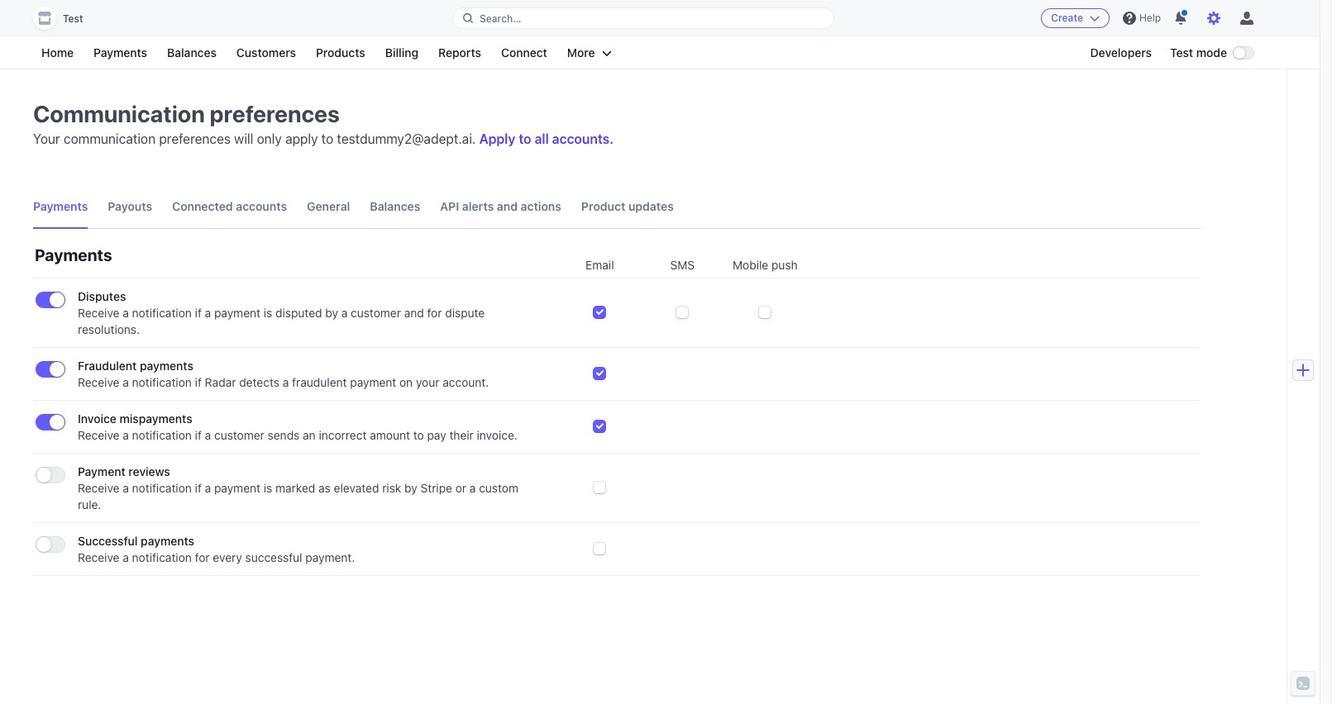 Task type: vqa. For each thing, say whether or not it's contained in the screenshot.
For inside DISPUTES RECEIVE A NOTIFICATION IF A PAYMENT IS DISPUTED BY A CUSTOMER AND FOR DISPUTE RESOLUTIONS.
yes



Task type: locate. For each thing, give the bounding box(es) containing it.
elevated
[[334, 481, 379, 495]]

1 vertical spatial customer
[[214, 428, 265, 442]]

incorrect
[[319, 428, 367, 442]]

and inside disputes receive a notification if a payment is disputed by a customer and for dispute resolutions.
[[404, 306, 424, 320]]

notification inside disputes receive a notification if a payment is disputed by a customer and for dispute resolutions.
[[132, 306, 192, 320]]

to left all
[[519, 132, 532, 146]]

payments up mispayments
[[140, 359, 193, 373]]

notification inside fraudulent payments receive a notification if radar detects a fraudulent payment on your account.
[[132, 375, 192, 390]]

receive inside 'successful payments receive a notification for every successful payment.'
[[78, 551, 120, 565]]

for
[[427, 306, 442, 320], [195, 551, 210, 565]]

0 horizontal spatial balances
[[167, 45, 217, 60]]

2 if from the top
[[195, 375, 202, 390]]

1 vertical spatial payment
[[350, 375, 396, 390]]

1 notification from the top
[[132, 306, 192, 320]]

1 horizontal spatial balances
[[370, 199, 420, 213]]

a down radar
[[205, 428, 211, 442]]

customer inside invoice mispayments receive a notification if a customer sends an incorrect amount to pay their invoice.
[[214, 428, 265, 442]]

2 notification from the top
[[132, 375, 192, 390]]

4 receive from the top
[[78, 481, 120, 495]]

to inside invoice mispayments receive a notification if a customer sends an incorrect amount to pay their invoice.
[[413, 428, 424, 442]]

notification up resolutions.
[[132, 306, 192, 320]]

test for test mode
[[1170, 45, 1194, 60]]

successful
[[78, 534, 138, 548]]

customers link
[[228, 43, 304, 63]]

balances link
[[159, 43, 225, 63]]

your
[[416, 375, 440, 390]]

a up resolutions.
[[123, 306, 129, 320]]

pay
[[427, 428, 446, 442]]

by right risk
[[405, 481, 417, 495]]

if inside payment reviews receive a notification if a payment is marked as elevated risk by stripe or a custom rule.
[[195, 481, 202, 495]]

notification up mispayments
[[132, 375, 192, 390]]

preferences
[[210, 100, 340, 127], [159, 132, 231, 146]]

0 horizontal spatial by
[[325, 306, 338, 320]]

1 vertical spatial payments
[[141, 534, 194, 548]]

a down fraudulent
[[123, 375, 129, 390]]

is left disputed
[[264, 306, 272, 320]]

account.
[[443, 375, 489, 390]]

if for reviews
[[195, 481, 202, 495]]

payment
[[214, 306, 261, 320], [350, 375, 396, 390], [214, 481, 261, 495]]

notification inside invoice mispayments receive a notification if a customer sends an incorrect amount to pay their invoice.
[[132, 428, 192, 442]]

receive down invoice
[[78, 428, 120, 442]]

0 vertical spatial customer
[[351, 306, 401, 320]]

notification
[[132, 306, 192, 320], [132, 375, 192, 390], [132, 428, 192, 442], [132, 481, 192, 495], [132, 551, 192, 565]]

payment left disputed
[[214, 306, 261, 320]]

4 notification from the top
[[132, 481, 192, 495]]

payments up disputes
[[35, 246, 112, 265]]

0 vertical spatial and
[[497, 199, 518, 213]]

as
[[318, 481, 331, 495]]

mobile push
[[733, 258, 798, 272]]

1 horizontal spatial by
[[405, 481, 417, 495]]

payment
[[78, 465, 125, 479]]

on
[[400, 375, 413, 390]]

1 horizontal spatial test
[[1170, 45, 1194, 60]]

is left marked at left
[[264, 481, 272, 495]]

1 vertical spatial test
[[1170, 45, 1194, 60]]

2 horizontal spatial to
[[519, 132, 532, 146]]

receive inside disputes receive a notification if a payment is disputed by a customer and for dispute resolutions.
[[78, 306, 120, 320]]

an
[[303, 428, 316, 442]]

1 vertical spatial for
[[195, 551, 210, 565]]

1 vertical spatial balances
[[370, 199, 420, 213]]

notification for invoice mispayments
[[132, 428, 192, 442]]

payouts
[[108, 199, 152, 213]]

0 vertical spatial balances
[[167, 45, 217, 60]]

payments down your
[[33, 199, 88, 213]]

balances inside tab list
[[370, 199, 420, 213]]

Search… search field
[[453, 8, 834, 29]]

tab list containing payments
[[33, 185, 1201, 229]]

0 vertical spatial test
[[63, 12, 83, 25]]

3 receive from the top
[[78, 428, 120, 442]]

actions
[[521, 199, 562, 213]]

1 vertical spatial payments
[[33, 199, 88, 213]]

notification down successful
[[132, 551, 192, 565]]

receive inside invoice mispayments receive a notification if a customer sends an incorrect amount to pay their invoice.
[[78, 428, 120, 442]]

to left pay
[[413, 428, 424, 442]]

0 horizontal spatial and
[[404, 306, 424, 320]]

updates
[[629, 199, 674, 213]]

for inside 'successful payments receive a notification for every successful payment.'
[[195, 551, 210, 565]]

1 vertical spatial preferences
[[159, 132, 231, 146]]

a
[[123, 306, 129, 320], [205, 306, 211, 320], [341, 306, 348, 320], [123, 375, 129, 390], [283, 375, 289, 390], [123, 428, 129, 442], [205, 428, 211, 442], [123, 481, 129, 495], [205, 481, 211, 495], [470, 481, 476, 495], [123, 551, 129, 565]]

3 notification from the top
[[132, 428, 192, 442]]

and right the alerts
[[497, 199, 518, 213]]

if inside disputes receive a notification if a payment is disputed by a customer and for dispute resolutions.
[[195, 306, 202, 320]]

2 receive from the top
[[78, 375, 120, 390]]

by right disputed
[[325, 306, 338, 320]]

0 horizontal spatial for
[[195, 551, 210, 565]]

receive down successful
[[78, 551, 120, 565]]

customer left sends
[[214, 428, 265, 442]]

home link
[[33, 43, 82, 63]]

by
[[325, 306, 338, 320], [405, 481, 417, 495]]

payments inside 'successful payments receive a notification for every successful payment.'
[[141, 534, 194, 548]]

help button
[[1116, 5, 1168, 31]]

and
[[497, 199, 518, 213], [404, 306, 424, 320]]

1 horizontal spatial customer
[[351, 306, 401, 320]]

apply to all accounts. button
[[479, 132, 614, 146]]

fraudulent payments receive a notification if radar detects a fraudulent payment on your account.
[[78, 359, 489, 390]]

if inside fraudulent payments receive a notification if radar detects a fraudulent payment on your account.
[[195, 375, 202, 390]]

a right detects
[[283, 375, 289, 390]]

1 horizontal spatial for
[[427, 306, 442, 320]]

billing
[[385, 45, 419, 60]]

0 vertical spatial is
[[264, 306, 272, 320]]

developers
[[1090, 45, 1152, 60]]

push
[[772, 258, 798, 272]]

home
[[41, 45, 74, 60]]

payments
[[140, 359, 193, 373], [141, 534, 194, 548]]

test left mode
[[1170, 45, 1194, 60]]

1 receive from the top
[[78, 306, 120, 320]]

balances
[[167, 45, 217, 60], [370, 199, 420, 213]]

if
[[195, 306, 202, 320], [195, 375, 202, 390], [195, 428, 202, 442], [195, 481, 202, 495]]

1 vertical spatial by
[[405, 481, 417, 495]]

stripe
[[421, 481, 452, 495]]

test
[[63, 12, 83, 25], [1170, 45, 1194, 60]]

by inside payment reviews receive a notification if a payment is marked as elevated risk by stripe or a custom rule.
[[405, 481, 417, 495]]

payments up communication
[[94, 45, 147, 60]]

3 if from the top
[[195, 428, 202, 442]]

payments for communication preferences
[[33, 199, 88, 213]]

successful payments receive a notification for every successful payment.
[[78, 534, 355, 565]]

notification down the "reviews"
[[132, 481, 192, 495]]

5 notification from the top
[[132, 551, 192, 565]]

if for mispayments
[[195, 428, 202, 442]]

2 vertical spatial payment
[[214, 481, 261, 495]]

1 vertical spatial and
[[404, 306, 424, 320]]

payments inside fraudulent payments receive a notification if radar detects a fraudulent payment on your account.
[[140, 359, 193, 373]]

customer up on
[[351, 306, 401, 320]]

notification inside payment reviews receive a notification if a payment is marked as elevated risk by stripe or a custom rule.
[[132, 481, 192, 495]]

1 horizontal spatial to
[[413, 428, 424, 442]]

receive down disputes
[[78, 306, 120, 320]]

for inside disputes receive a notification if a payment is disputed by a customer and for dispute resolutions.
[[427, 306, 442, 320]]

more button
[[559, 43, 620, 63]]

to right apply
[[322, 132, 334, 146]]

disputes receive a notification if a payment is disputed by a customer and for dispute resolutions.
[[78, 289, 485, 337]]

is
[[264, 306, 272, 320], [264, 481, 272, 495]]

a right or
[[470, 481, 476, 495]]

payments right successful
[[141, 534, 194, 548]]

will
[[234, 132, 253, 146]]

receive
[[78, 306, 120, 320], [78, 375, 120, 390], [78, 428, 120, 442], [78, 481, 120, 495], [78, 551, 120, 565]]

products
[[316, 45, 365, 60]]

receive inside payment reviews receive a notification if a payment is marked as elevated risk by stripe or a custom rule.
[[78, 481, 120, 495]]

1 vertical spatial is
[[264, 481, 272, 495]]

for left the dispute
[[427, 306, 442, 320]]

disputed
[[275, 306, 322, 320]]

0 vertical spatial by
[[325, 306, 338, 320]]

and left the dispute
[[404, 306, 424, 320]]

payments for successful payments
[[141, 534, 194, 548]]

payment.
[[305, 551, 355, 565]]

balances left api
[[370, 199, 420, 213]]

preferences left will
[[159, 132, 231, 146]]

test inside button
[[63, 12, 83, 25]]

2 is from the top
[[264, 481, 272, 495]]

receive down payment
[[78, 481, 120, 495]]

fraudulent
[[78, 359, 137, 373]]

0 vertical spatial payments
[[94, 45, 147, 60]]

payments
[[94, 45, 147, 60], [33, 199, 88, 213], [35, 246, 112, 265]]

0 vertical spatial payment
[[214, 306, 261, 320]]

1 is from the top
[[264, 306, 272, 320]]

1 horizontal spatial and
[[497, 199, 518, 213]]

payment left marked at left
[[214, 481, 261, 495]]

payment left on
[[350, 375, 396, 390]]

receive inside fraudulent payments receive a notification if radar detects a fraudulent payment on your account.
[[78, 375, 120, 390]]

balances right payments link
[[167, 45, 217, 60]]

test up "home" at the left of the page
[[63, 12, 83, 25]]

accounts.
[[552, 132, 614, 146]]

receive down fraudulent
[[78, 375, 120, 390]]

notification inside 'successful payments receive a notification for every successful payment.'
[[132, 551, 192, 565]]

0 vertical spatial for
[[427, 306, 442, 320]]

developers link
[[1082, 43, 1160, 63]]

5 receive from the top
[[78, 551, 120, 565]]

a down successful
[[123, 551, 129, 565]]

every
[[213, 551, 242, 565]]

payments inside tab list
[[33, 199, 88, 213]]

for left every
[[195, 551, 210, 565]]

payments for payments
[[35, 246, 112, 265]]

4 if from the top
[[195, 481, 202, 495]]

2 vertical spatial payments
[[35, 246, 112, 265]]

0 horizontal spatial test
[[63, 12, 83, 25]]

notification down mispayments
[[132, 428, 192, 442]]

successful
[[245, 551, 302, 565]]

1 if from the top
[[195, 306, 202, 320]]

preferences up only
[[210, 100, 340, 127]]

reports
[[438, 45, 481, 60]]

payment reviews receive a notification if a payment is marked as elevated risk by stripe or a custom rule.
[[78, 465, 519, 512]]

a inside 'successful payments receive a notification for every successful payment.'
[[123, 551, 129, 565]]

0 vertical spatial payments
[[140, 359, 193, 373]]

sms
[[670, 258, 695, 272]]

payment inside disputes receive a notification if a payment is disputed by a customer and for dispute resolutions.
[[214, 306, 261, 320]]

to
[[322, 132, 334, 146], [519, 132, 532, 146], [413, 428, 424, 442]]

a up 'successful payments receive a notification for every successful payment.'
[[205, 481, 211, 495]]

0 horizontal spatial customer
[[214, 428, 265, 442]]

if inside invoice mispayments receive a notification if a customer sends an incorrect amount to pay their invoice.
[[195, 428, 202, 442]]

your
[[33, 132, 60, 146]]

tab list
[[33, 185, 1201, 229]]



Task type: describe. For each thing, give the bounding box(es) containing it.
mobile
[[733, 258, 769, 272]]

dispute
[[445, 306, 485, 320]]

rule.
[[78, 498, 101, 512]]

create button
[[1041, 8, 1110, 28]]

by inside disputes receive a notification if a payment is disputed by a customer and for dispute resolutions.
[[325, 306, 338, 320]]

disputes
[[78, 289, 126, 304]]

apply
[[479, 132, 516, 146]]

receive for invoice
[[78, 428, 120, 442]]

test button
[[33, 7, 100, 30]]

is inside disputes receive a notification if a payment is disputed by a customer and for dispute resolutions.
[[264, 306, 272, 320]]

communication
[[33, 100, 205, 127]]

connect link
[[493, 43, 556, 63]]

test mode
[[1170, 45, 1227, 60]]

payment inside fraudulent payments receive a notification if radar detects a fraudulent payment on your account.
[[350, 375, 396, 390]]

test for test
[[63, 12, 83, 25]]

search…
[[480, 12, 522, 24]]

sends
[[268, 428, 300, 442]]

receive for fraudulent
[[78, 375, 120, 390]]

fraudulent
[[292, 375, 347, 390]]

api
[[440, 199, 459, 213]]

alerts
[[462, 199, 494, 213]]

payments for fraudulent payments
[[140, 359, 193, 373]]

resolutions.
[[78, 323, 140, 337]]

mispayments
[[119, 412, 192, 426]]

receive for successful
[[78, 551, 120, 565]]

apply
[[285, 132, 318, 146]]

only
[[257, 132, 282, 146]]

Search… text field
[[453, 8, 834, 29]]

customer inside disputes receive a notification if a payment is disputed by a customer and for dispute resolutions.
[[351, 306, 401, 320]]

a down the "reviews"
[[123, 481, 129, 495]]

connected
[[172, 199, 233, 213]]

general
[[307, 199, 350, 213]]

marked
[[275, 481, 315, 495]]

connected accounts
[[172, 199, 287, 213]]

customers
[[236, 45, 296, 60]]

0 horizontal spatial to
[[322, 132, 334, 146]]

risk
[[382, 481, 401, 495]]

testdummy2@adept.ai.
[[337, 132, 476, 146]]

communication preferences your communication preferences will only apply to testdummy2@adept.ai. apply to all accounts.
[[33, 100, 614, 146]]

receive for payment
[[78, 481, 120, 495]]

api alerts and actions
[[440, 199, 562, 213]]

more
[[567, 45, 595, 60]]

detects
[[239, 375, 280, 390]]

a right disputed
[[341, 306, 348, 320]]

their
[[449, 428, 474, 442]]

accounts
[[236, 199, 287, 213]]

payment inside payment reviews receive a notification if a payment is marked as elevated risk by stripe or a custom rule.
[[214, 481, 261, 495]]

custom
[[479, 481, 519, 495]]

reviews
[[128, 465, 170, 479]]

is inside payment reviews receive a notification if a payment is marked as elevated risk by stripe or a custom rule.
[[264, 481, 272, 495]]

communication
[[64, 132, 156, 146]]

invoice.
[[477, 428, 518, 442]]

a up radar
[[205, 306, 211, 320]]

notification for successful payments
[[132, 551, 192, 565]]

invoice mispayments receive a notification if a customer sends an incorrect amount to pay their invoice.
[[78, 412, 518, 442]]

email
[[586, 258, 614, 272]]

help
[[1140, 12, 1161, 24]]

create
[[1051, 12, 1083, 24]]

payments link
[[85, 43, 156, 63]]

amount
[[370, 428, 410, 442]]

billing link
[[377, 43, 427, 63]]

a down mispayments
[[123, 428, 129, 442]]

all
[[535, 132, 549, 146]]

radar
[[205, 375, 236, 390]]

or
[[456, 481, 467, 495]]

notification for fraudulent payments
[[132, 375, 192, 390]]

notification for payment reviews
[[132, 481, 192, 495]]

product updates
[[581, 199, 674, 213]]

invoice
[[78, 412, 116, 426]]

0 vertical spatial preferences
[[210, 100, 340, 127]]

product
[[581, 199, 626, 213]]

products link
[[308, 43, 374, 63]]

reports link
[[430, 43, 490, 63]]

if for payments
[[195, 375, 202, 390]]

mode
[[1197, 45, 1227, 60]]

connect
[[501, 45, 547, 60]]



